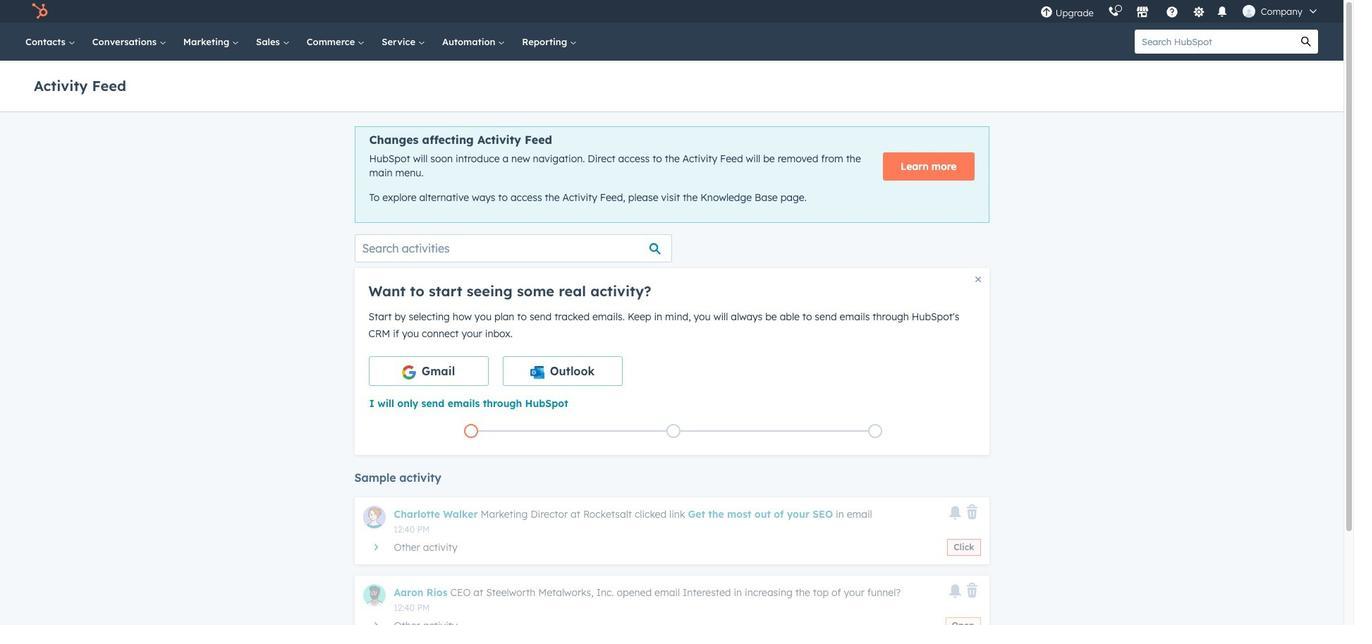Task type: vqa. For each thing, say whether or not it's contained in the screenshot.
SEARCH HUBSPOT Search Box
yes



Task type: describe. For each thing, give the bounding box(es) containing it.
onboarding.steps.finalstep.title image
[[872, 428, 879, 436]]



Task type: locate. For each thing, give the bounding box(es) containing it.
close image
[[976, 276, 981, 282]]

None checkbox
[[369, 356, 489, 386]]

onboarding.steps.sendtrackedemailingmail.title image
[[670, 428, 677, 436]]

marketplaces image
[[1137, 6, 1149, 19]]

Search activities search field
[[355, 234, 672, 262]]

list
[[370, 421, 977, 441]]

None checkbox
[[503, 356, 623, 386]]

jacob simon image
[[1243, 5, 1256, 18]]

menu
[[1034, 0, 1327, 23]]

Search HubSpot search field
[[1135, 30, 1295, 54]]



